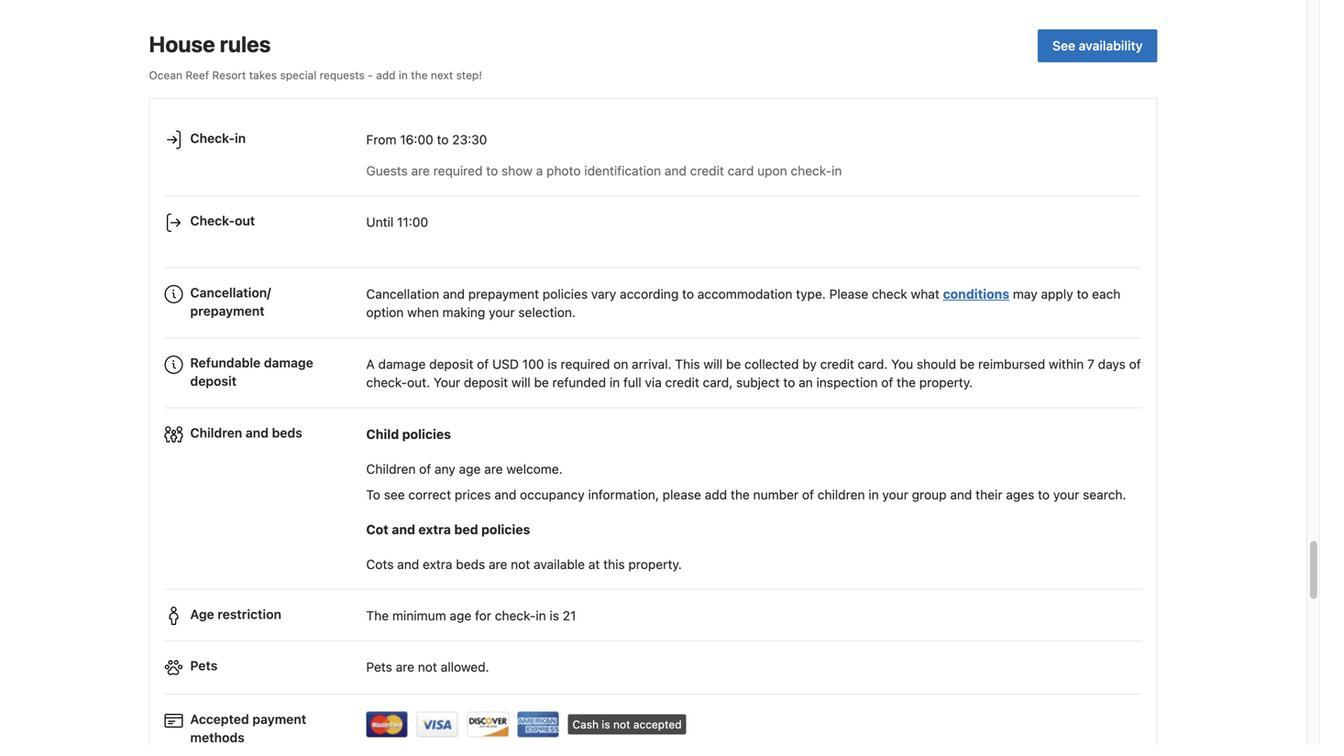 Task type: describe. For each thing, give the bounding box(es) containing it.
1 horizontal spatial your
[[883, 487, 909, 503]]

ocean
[[149, 69, 182, 82]]

to left show
[[486, 163, 498, 178]]

accepted payment methods
[[190, 712, 307, 746]]

children for children and beds
[[190, 425, 242, 441]]

correct
[[409, 487, 451, 503]]

requests
[[320, 69, 365, 82]]

pets for pets
[[190, 659, 218, 674]]

until 11:00
[[366, 215, 429, 230]]

from 16:00 to 23:30
[[366, 132, 487, 147]]

to inside a damage deposit of usd 100 is required on arrival. this will be collected by credit card. you should be reimbursed within 7 days of check-out. your deposit will be refunded in full via credit card, subject to an inspection of the property.
[[784, 375, 796, 390]]

and left their
[[951, 487, 973, 503]]

age
[[190, 607, 214, 622]]

via
[[645, 375, 662, 390]]

is for 21
[[550, 609, 560, 624]]

card.
[[858, 357, 888, 372]]

a
[[536, 163, 543, 178]]

are down minimum
[[396, 660, 415, 675]]

should
[[917, 357, 957, 372]]

card,
[[703, 375, 733, 390]]

is for required
[[548, 357, 557, 372]]

the for of
[[731, 487, 750, 503]]

availability
[[1079, 38, 1143, 53]]

inspection
[[817, 375, 878, 390]]

an
[[799, 375, 813, 390]]

making
[[443, 305, 486, 320]]

1 horizontal spatial beds
[[456, 557, 485, 572]]

pets are not allowed.
[[366, 660, 489, 675]]

refundable damage deposit
[[190, 356, 314, 389]]

extra for bed
[[419, 522, 451, 537]]

your inside may apply to each option when making your selection.
[[489, 305, 515, 320]]

a
[[366, 357, 375, 372]]

1 horizontal spatial not
[[511, 557, 530, 572]]

resort
[[212, 69, 246, 82]]

property. inside a damage deposit of usd 100 is required on arrival. this will be collected by credit card. you should be reimbursed within 7 days of check-out. your deposit will be refunded in full via credit card, subject to an inspection of the property.
[[920, 375, 973, 390]]

subject
[[737, 375, 780, 390]]

takes
[[249, 69, 277, 82]]

1 vertical spatial will
[[512, 375, 531, 390]]

check
[[872, 287, 908, 302]]

you
[[892, 357, 914, 372]]

see
[[1053, 38, 1076, 53]]

the for step!
[[411, 69, 428, 82]]

reef
[[186, 69, 209, 82]]

in right the upon
[[832, 163, 842, 178]]

within
[[1049, 357, 1085, 372]]

23:30
[[452, 132, 487, 147]]

and right prices
[[495, 487, 517, 503]]

identification
[[585, 163, 661, 178]]

available
[[534, 557, 585, 572]]

21
[[563, 609, 576, 624]]

children for children of any age are welcome.
[[366, 462, 416, 477]]

to see correct prices and occupancy information, please add the number of children in your group and their ages to your search.
[[366, 487, 1127, 503]]

what
[[911, 287, 940, 302]]

0 vertical spatial required
[[434, 163, 483, 178]]

option
[[366, 305, 404, 320]]

refundable
[[190, 356, 261, 371]]

conditions link
[[944, 287, 1010, 302]]

this
[[604, 557, 625, 572]]

for
[[475, 609, 492, 624]]

out.
[[407, 375, 430, 390]]

see availability button
[[1038, 29, 1158, 62]]

next
[[431, 69, 453, 82]]

cot
[[366, 522, 389, 537]]

1 horizontal spatial check-
[[495, 609, 536, 624]]

this
[[675, 357, 701, 372]]

0 horizontal spatial beds
[[272, 425, 302, 441]]

cancellation and prepayment policies vary according to accommodation type. please check what conditions
[[366, 287, 1010, 302]]

number
[[754, 487, 799, 503]]

at
[[589, 557, 600, 572]]

until
[[366, 215, 394, 230]]

may apply to each option when making your selection.
[[366, 287, 1121, 320]]

required inside a damage deposit of usd 100 is required on arrival. this will be collected by credit card. you should be reimbursed within 7 days of check-out. your deposit will be refunded in full via credit card, subject to an inspection of the property.
[[561, 357, 610, 372]]

by
[[803, 357, 817, 372]]

please
[[663, 487, 702, 503]]

see availability
[[1053, 38, 1143, 53]]

cots
[[366, 557, 394, 572]]

100
[[523, 357, 544, 372]]

rules
[[220, 31, 271, 57]]

to right according at top
[[683, 287, 694, 302]]

1 horizontal spatial be
[[727, 357, 741, 372]]

in right -
[[399, 69, 408, 82]]

children
[[818, 487, 866, 503]]

special
[[280, 69, 317, 82]]

1 horizontal spatial will
[[704, 357, 723, 372]]

of right the days
[[1130, 357, 1142, 372]]

conditions
[[944, 287, 1010, 302]]

ocean reef resort takes special requests - add in the next step!
[[149, 69, 482, 82]]

cash
[[573, 719, 599, 732]]

in down resort on the top left
[[235, 131, 246, 146]]

step!
[[456, 69, 482, 82]]

0 vertical spatial credit
[[690, 163, 725, 178]]

children of any age are welcome.
[[366, 462, 563, 477]]

0 horizontal spatial policies
[[402, 427, 451, 442]]

full
[[624, 375, 642, 390]]

1 horizontal spatial policies
[[482, 522, 531, 537]]

selection.
[[519, 305, 576, 320]]

search.
[[1083, 487, 1127, 503]]

from
[[366, 132, 397, 147]]

welcome.
[[507, 462, 563, 477]]

show
[[502, 163, 533, 178]]

type.
[[796, 287, 826, 302]]

cash is not accepted
[[573, 719, 682, 732]]

discover image
[[467, 712, 510, 738]]

check- inside a damage deposit of usd 100 is required on arrival. this will be collected by credit card. you should be reimbursed within 7 days of check-out. your deposit will be refunded in full via credit card, subject to an inspection of the property.
[[366, 375, 407, 390]]

may
[[1014, 287, 1038, 302]]

of left any
[[419, 462, 431, 477]]

please
[[830, 287, 869, 302]]

guests are required to show a photo identification and credit card upon check-in
[[366, 163, 842, 178]]

in right the children
[[869, 487, 879, 503]]

prepayment inside cancellation/ prepayment
[[190, 304, 265, 319]]

vary
[[592, 287, 617, 302]]



Task type: vqa. For each thing, say whether or not it's contained in the screenshot.
THE WILL
yes



Task type: locate. For each thing, give the bounding box(es) containing it.
1 horizontal spatial property.
[[920, 375, 973, 390]]

credit down this
[[666, 375, 700, 390]]

occupancy
[[520, 487, 585, 503]]

0 vertical spatial the
[[411, 69, 428, 82]]

and right cots
[[397, 557, 419, 572]]

the minimum age for check-in is 21
[[366, 609, 576, 624]]

damage
[[264, 356, 314, 371], [378, 357, 426, 372]]

is left 21 at bottom left
[[550, 609, 560, 624]]

check- for in
[[190, 131, 235, 146]]

check-out
[[190, 213, 255, 228]]

0 vertical spatial age
[[459, 462, 481, 477]]

prepayment
[[469, 287, 539, 302], [190, 304, 265, 319]]

0 horizontal spatial your
[[489, 305, 515, 320]]

check- down reef
[[190, 131, 235, 146]]

not left available
[[511, 557, 530, 572]]

1 horizontal spatial pets
[[366, 660, 392, 675]]

your right making
[[489, 305, 515, 320]]

1 horizontal spatial prepayment
[[469, 287, 539, 302]]

accepted payment methods and conditions element
[[165, 703, 1142, 744]]

1 vertical spatial prepayment
[[190, 304, 265, 319]]

0 vertical spatial will
[[704, 357, 723, 372]]

children up see
[[366, 462, 416, 477]]

2 vertical spatial check-
[[495, 609, 536, 624]]

1 vertical spatial check-
[[190, 213, 235, 228]]

2 check- from the top
[[190, 213, 235, 228]]

0 horizontal spatial pets
[[190, 659, 218, 674]]

be right should
[[960, 357, 975, 372]]

is right the cash
[[602, 719, 611, 732]]

1 vertical spatial policies
[[402, 427, 451, 442]]

deposit down 'usd'
[[464, 375, 508, 390]]

0 vertical spatial property.
[[920, 375, 973, 390]]

be down the 100 at the left of the page
[[534, 375, 549, 390]]

0 horizontal spatial not
[[418, 660, 437, 675]]

2 horizontal spatial be
[[960, 357, 975, 372]]

be up card,
[[727, 357, 741, 372]]

check- up cancellation/
[[190, 213, 235, 228]]

prepayment down cancellation/
[[190, 304, 265, 319]]

1 horizontal spatial children
[[366, 462, 416, 477]]

2 vertical spatial not
[[614, 719, 631, 732]]

2 horizontal spatial check-
[[791, 163, 832, 178]]

not for cash is not accepted
[[614, 719, 631, 732]]

arrival.
[[632, 357, 672, 372]]

age restriction
[[190, 607, 282, 622]]

are down 16:00
[[411, 163, 430, 178]]

1 check- from the top
[[190, 131, 235, 146]]

1 vertical spatial beds
[[456, 557, 485, 572]]

to left each
[[1077, 287, 1089, 302]]

child policies
[[366, 427, 451, 442]]

to right ages
[[1039, 487, 1050, 503]]

refunded
[[553, 375, 606, 390]]

not left accepted
[[614, 719, 631, 732]]

allowed.
[[441, 660, 489, 675]]

11:00
[[397, 215, 429, 230]]

and up making
[[443, 287, 465, 302]]

check- for out
[[190, 213, 235, 228]]

2 vertical spatial the
[[731, 487, 750, 503]]

2 vertical spatial credit
[[666, 375, 700, 390]]

2 horizontal spatial policies
[[543, 287, 588, 302]]

methods
[[190, 731, 245, 746]]

in left 21 at bottom left
[[536, 609, 546, 624]]

will up card,
[[704, 357, 723, 372]]

see
[[384, 487, 405, 503]]

and right identification
[[665, 163, 687, 178]]

children down refundable damage deposit
[[190, 425, 242, 441]]

0 vertical spatial beds
[[272, 425, 302, 441]]

age left for
[[450, 609, 472, 624]]

are
[[411, 163, 430, 178], [485, 462, 503, 477], [489, 557, 508, 572], [396, 660, 415, 675]]

check- right for
[[495, 609, 536, 624]]

16:00
[[400, 132, 434, 147]]

check- down a
[[366, 375, 407, 390]]

your left search.
[[1054, 487, 1080, 503]]

mastercard image
[[366, 712, 409, 738]]

your left group
[[883, 487, 909, 503]]

2 horizontal spatial your
[[1054, 487, 1080, 503]]

-
[[368, 69, 373, 82]]

1 vertical spatial extra
[[423, 557, 453, 572]]

damage for refundable
[[264, 356, 314, 371]]

the down you
[[897, 375, 916, 390]]

2 horizontal spatial not
[[614, 719, 631, 732]]

check- right the upon
[[791, 163, 832, 178]]

and down refundable damage deposit
[[246, 425, 269, 441]]

age right any
[[459, 462, 481, 477]]

0 vertical spatial add
[[376, 69, 396, 82]]

required
[[434, 163, 483, 178], [561, 357, 610, 372]]

deposit down refundable
[[190, 374, 237, 389]]

policies up "selection."
[[543, 287, 588, 302]]

1 vertical spatial required
[[561, 357, 610, 372]]

child
[[366, 427, 399, 442]]

of right number
[[803, 487, 815, 503]]

are up prices
[[485, 462, 503, 477]]

0 horizontal spatial check-
[[366, 375, 407, 390]]

damage inside refundable damage deposit
[[264, 356, 314, 371]]

1 vertical spatial property.
[[629, 557, 682, 572]]

on
[[614, 357, 629, 372]]

1 horizontal spatial the
[[731, 487, 750, 503]]

1 vertical spatial credit
[[821, 357, 855, 372]]

reimbursed
[[979, 357, 1046, 372]]

the
[[366, 609, 389, 624]]

deposit for a
[[429, 357, 474, 372]]

pets down the
[[366, 660, 392, 675]]

are up for
[[489, 557, 508, 572]]

days
[[1099, 357, 1126, 372]]

1 horizontal spatial required
[[561, 357, 610, 372]]

not inside the accepted payment methods and conditions element
[[614, 719, 631, 732]]

damage for a
[[378, 357, 426, 372]]

check-in
[[190, 131, 246, 146]]

your
[[434, 375, 461, 390]]

visa image
[[417, 712, 459, 738]]

pets down age
[[190, 659, 218, 674]]

accepted
[[634, 719, 682, 732]]

cots and extra beds are not available at this property.
[[366, 557, 682, 572]]

0 horizontal spatial children
[[190, 425, 242, 441]]

the left number
[[731, 487, 750, 503]]

minimum
[[393, 609, 446, 624]]

extra down cot and extra bed policies
[[423, 557, 453, 572]]

house
[[149, 31, 215, 57]]

0 vertical spatial check-
[[190, 131, 235, 146]]

will down the 100 at the left of the page
[[512, 375, 531, 390]]

credit up inspection
[[821, 357, 855, 372]]

0 horizontal spatial property.
[[629, 557, 682, 572]]

the inside a damage deposit of usd 100 is required on arrival. this will be collected by credit card. you should be reimbursed within 7 days of check-out. your deposit will be refunded in full via credit card, subject to an inspection of the property.
[[897, 375, 916, 390]]

property. right this
[[629, 557, 682, 572]]

1 vertical spatial the
[[897, 375, 916, 390]]

not
[[511, 557, 530, 572], [418, 660, 437, 675], [614, 719, 631, 732]]

credit left card
[[690, 163, 725, 178]]

0 horizontal spatial prepayment
[[190, 304, 265, 319]]

is inside the accepted payment methods and conditions element
[[602, 719, 611, 732]]

1 vertical spatial check-
[[366, 375, 407, 390]]

required down 23:30
[[434, 163, 483, 178]]

0 vertical spatial not
[[511, 557, 530, 572]]

2 vertical spatial is
[[602, 719, 611, 732]]

required up refunded
[[561, 357, 610, 372]]

extra left bed
[[419, 522, 451, 537]]

their
[[976, 487, 1003, 503]]

0 horizontal spatial will
[[512, 375, 531, 390]]

damage inside a damage deposit of usd 100 is required on arrival. this will be collected by credit card. you should be reimbursed within 7 days of check-out. your deposit will be refunded in full via credit card, subject to an inspection of the property.
[[378, 357, 426, 372]]

apply
[[1042, 287, 1074, 302]]

1 vertical spatial age
[[450, 609, 472, 624]]

to left an
[[784, 375, 796, 390]]

0 horizontal spatial add
[[376, 69, 396, 82]]

in inside a damage deposit of usd 100 is required on arrival. this will be collected by credit card. you should be reimbursed within 7 days of check-out. your deposit will be refunded in full via credit card, subject to an inspection of the property.
[[610, 375, 620, 390]]

photo
[[547, 163, 581, 178]]

to
[[437, 132, 449, 147], [486, 163, 498, 178], [683, 287, 694, 302], [1077, 287, 1089, 302], [784, 375, 796, 390], [1039, 487, 1050, 503]]

a damage deposit of usd 100 is required on arrival. this will be collected by credit card. you should be reimbursed within 7 days of check-out. your deposit will be refunded in full via credit card, subject to an inspection of the property.
[[366, 357, 1142, 390]]

upon
[[758, 163, 788, 178]]

accepted
[[190, 712, 249, 727]]

is right the 100 at the left of the page
[[548, 357, 557, 372]]

2 vertical spatial policies
[[482, 522, 531, 537]]

children
[[190, 425, 242, 441], [366, 462, 416, 477]]

0 vertical spatial children
[[190, 425, 242, 441]]

to
[[366, 487, 381, 503]]

deposit inside refundable damage deposit
[[190, 374, 237, 389]]

damage right refundable
[[264, 356, 314, 371]]

the left next
[[411, 69, 428, 82]]

to inside may apply to each option when making your selection.
[[1077, 287, 1089, 302]]

ages
[[1007, 487, 1035, 503]]

2 horizontal spatial the
[[897, 375, 916, 390]]

pets for pets are not allowed.
[[366, 660, 392, 675]]

property. down should
[[920, 375, 973, 390]]

prepayment up making
[[469, 287, 539, 302]]

usd
[[493, 357, 519, 372]]

payment
[[253, 712, 307, 727]]

1 vertical spatial not
[[418, 660, 437, 675]]

cancellation/ prepayment
[[190, 285, 271, 319]]

beds down bed
[[456, 557, 485, 572]]

extra for beds
[[423, 557, 453, 572]]

cancellation
[[366, 287, 440, 302]]

deposit up the your
[[429, 357, 474, 372]]

collected
[[745, 357, 799, 372]]

beds down refundable damage deposit
[[272, 425, 302, 441]]

add right -
[[376, 69, 396, 82]]

0 vertical spatial extra
[[419, 522, 451, 537]]

not left "allowed."
[[418, 660, 437, 675]]

check-
[[791, 163, 832, 178], [366, 375, 407, 390], [495, 609, 536, 624]]

not for pets are not allowed.
[[418, 660, 437, 675]]

each
[[1093, 287, 1121, 302]]

policies up any
[[402, 427, 451, 442]]

to right 16:00
[[437, 132, 449, 147]]

cancellation/
[[190, 285, 271, 300]]

according
[[620, 287, 679, 302]]

group
[[912, 487, 947, 503]]

damage up out.
[[378, 357, 426, 372]]

in
[[399, 69, 408, 82], [235, 131, 246, 146], [832, 163, 842, 178], [610, 375, 620, 390], [869, 487, 879, 503], [536, 609, 546, 624]]

1 vertical spatial is
[[550, 609, 560, 624]]

0 vertical spatial policies
[[543, 287, 588, 302]]

cot and extra bed policies
[[366, 522, 531, 537]]

any
[[435, 462, 456, 477]]

0 vertical spatial prepayment
[[469, 287, 539, 302]]

in left full
[[610, 375, 620, 390]]

is inside a damage deposit of usd 100 is required on arrival. this will be collected by credit card. you should be reimbursed within 7 days of check-out. your deposit will be refunded in full via credit card, subject to an inspection of the property.
[[548, 357, 557, 372]]

bed
[[454, 522, 478, 537]]

and right cot
[[392, 522, 416, 537]]

0 horizontal spatial required
[[434, 163, 483, 178]]

1 horizontal spatial damage
[[378, 357, 426, 372]]

deposit for refundable
[[190, 374, 237, 389]]

american express image
[[518, 712, 560, 738]]

your
[[489, 305, 515, 320], [883, 487, 909, 503], [1054, 487, 1080, 503]]

policies up cots and extra beds are not available at this property.
[[482, 522, 531, 537]]

information,
[[588, 487, 659, 503]]

1 vertical spatial add
[[705, 487, 728, 503]]

add right please
[[705, 487, 728, 503]]

extra
[[419, 522, 451, 537], [423, 557, 453, 572]]

0 horizontal spatial be
[[534, 375, 549, 390]]

of down card.
[[882, 375, 894, 390]]

guests
[[366, 163, 408, 178]]

check-
[[190, 131, 235, 146], [190, 213, 235, 228]]

0 vertical spatial check-
[[791, 163, 832, 178]]

of left 'usd'
[[477, 357, 489, 372]]

out
[[235, 213, 255, 228]]

is
[[548, 357, 557, 372], [550, 609, 560, 624], [602, 719, 611, 732]]

pets
[[190, 659, 218, 674], [366, 660, 392, 675]]

1 horizontal spatial add
[[705, 487, 728, 503]]

1 vertical spatial children
[[366, 462, 416, 477]]

accommodation
[[698, 287, 793, 302]]

credit
[[690, 163, 725, 178], [821, 357, 855, 372], [666, 375, 700, 390]]

0 vertical spatial is
[[548, 357, 557, 372]]

0 horizontal spatial damage
[[264, 356, 314, 371]]

0 horizontal spatial the
[[411, 69, 428, 82]]



